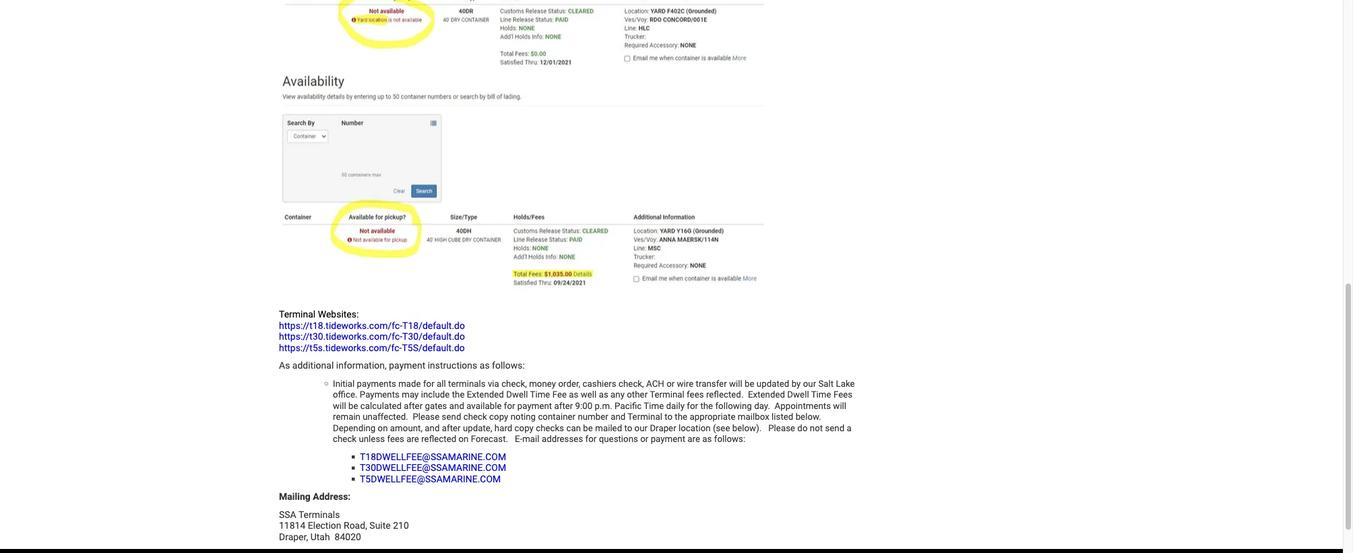 Task type: locate. For each thing, give the bounding box(es) containing it.
initial p
[[333, 379, 362, 390]]

210
[[393, 521, 409, 532]]

for right daily
[[687, 401, 698, 412]]

0 horizontal spatial after
[[404, 401, 423, 412]]

payment down draper
[[651, 434, 685, 445]]

2 horizontal spatial payment
[[651, 434, 685, 445]]

https://t18.tideworks.com/fc-
[[279, 320, 402, 332]]

0 horizontal spatial check,
[[501, 379, 527, 390]]

2 vertical spatial be
[[583, 423, 593, 434]]

made
[[398, 379, 421, 390]]

will up following
[[729, 379, 742, 390]]

our inside payments may include the extended dwell time fee as well as any other terminal fees reflected.  extended dwell time fees will be calculated after gates and available for payment after 9:00 p.m. pacific time daily for the following day.  appointments will remain unaffected.  please send check copy noting container number and terminal to the appropriate mailbox listed below. depending on amount, and after update, hard copy checks can be mailed to our draper location (see below).   please do not send a check unless fees are reflected on forecast.   e-mail addresses for questions or payment are as follows:
[[635, 423, 648, 434]]

2 horizontal spatial after
[[554, 401, 573, 412]]

terminal websites: https://t18.tideworks.com/fc-t18/default.do https://t30.tideworks.com/fc-t30/default.do https://t5s.tideworks.com/fc-t5s/default.do as additional information, payment instructions as follows:
[[279, 309, 525, 372]]

will down fees
[[833, 401, 847, 412]]

after down the may
[[404, 401, 423, 412]]

payment up noting
[[517, 401, 552, 412]]

appointments
[[775, 401, 831, 412]]

well
[[581, 390, 597, 401]]

p
[[357, 379, 362, 390]]

depending
[[333, 423, 376, 434]]

dwell
[[506, 390, 528, 401], [787, 390, 809, 401]]

number
[[578, 412, 608, 423]]

information,
[[336, 361, 387, 372]]

1 vertical spatial or
[[640, 434, 649, 445]]

for inside ayments made for all terminals via check, money order, cashiers check, ach or wire transfer will be updated by our salt lake office.
[[423, 379, 434, 390]]

0 horizontal spatial or
[[640, 434, 649, 445]]

will inside ayments made for all terminals via check, money order, cashiers check, ach or wire transfer will be updated by our salt lake office.
[[729, 379, 742, 390]]

1 horizontal spatial fees
[[687, 390, 704, 401]]

t18dwellfee@ssamarine.com t30dwellfee@ssamarine.com t5dwellfee@ssamarine.com mailing address: ssa terminals 11814 election road, suite 210 draper, utah  84020
[[279, 452, 506, 543]]

our inside ayments made for all terminals via check, money order, cashiers check, ach or wire transfer will be updated by our salt lake office.
[[803, 379, 816, 390]]

1 horizontal spatial payment
[[517, 401, 552, 412]]

will
[[729, 379, 742, 390], [333, 401, 346, 412], [833, 401, 847, 412]]

0 horizontal spatial time
[[530, 390, 550, 401]]

be left updated
[[745, 379, 754, 390]]

1 horizontal spatial check,
[[619, 379, 644, 390]]

our right by
[[803, 379, 816, 390]]

extended up available
[[467, 390, 504, 401]]

terminals
[[448, 379, 486, 390]]

as up via
[[480, 361, 490, 372]]

0 horizontal spatial the
[[452, 390, 465, 401]]

1 vertical spatial our
[[635, 423, 648, 434]]

1 vertical spatial check
[[333, 434, 357, 445]]

0 horizontal spatial dwell
[[506, 390, 528, 401]]

1 vertical spatial payment
[[517, 401, 552, 412]]

money
[[529, 379, 556, 390]]

check, right via
[[501, 379, 527, 390]]

0 horizontal spatial follows:
[[492, 361, 525, 372]]

follows: inside "terminal websites: https://t18.tideworks.com/fc-t18/default.do https://t30.tideworks.com/fc-t30/default.do https://t5s.tideworks.com/fc-t5s/default.do as additional information, payment instructions as follows:"
[[492, 361, 525, 372]]

0 vertical spatial terminal
[[279, 309, 316, 320]]

0 horizontal spatial send
[[442, 412, 461, 423]]

the down terminals
[[452, 390, 465, 401]]

be
[[745, 379, 754, 390], [348, 401, 358, 412], [583, 423, 593, 434]]

1 horizontal spatial check
[[463, 412, 487, 423]]

the down daily
[[675, 412, 687, 423]]

copy
[[489, 412, 508, 423], [515, 423, 534, 434]]

2 horizontal spatial will
[[833, 401, 847, 412]]

follows: up via
[[492, 361, 525, 372]]

pacific
[[615, 401, 642, 412]]

0 vertical spatial or
[[667, 379, 675, 390]]

include
[[421, 390, 450, 401]]

0 horizontal spatial extended
[[467, 390, 504, 401]]

1 horizontal spatial dwell
[[787, 390, 809, 401]]

our left draper
[[635, 423, 648, 434]]

1 horizontal spatial or
[[667, 379, 675, 390]]

2 check, from the left
[[619, 379, 644, 390]]

time down money
[[530, 390, 550, 401]]

check, up other
[[619, 379, 644, 390]]

1 horizontal spatial the
[[675, 412, 687, 423]]

0 vertical spatial follows:
[[492, 361, 525, 372]]

0 vertical spatial be
[[745, 379, 754, 390]]

salt
[[818, 379, 834, 390]]

1 horizontal spatial after
[[442, 423, 461, 434]]

1 extended from the left
[[467, 390, 504, 401]]

fees
[[834, 390, 853, 401]]

follows:
[[492, 361, 525, 372], [714, 434, 745, 445]]

by
[[792, 379, 801, 390]]

terminal up daily
[[650, 390, 685, 401]]

or inside ayments made for all terminals via check, money order, cashiers check, ach or wire transfer will be updated by our salt lake office.
[[667, 379, 675, 390]]

1 vertical spatial to
[[624, 423, 632, 434]]

will down office.
[[333, 401, 346, 412]]

1 horizontal spatial follows:
[[714, 434, 745, 445]]

do
[[797, 423, 808, 434]]

or left wire
[[667, 379, 675, 390]]

following
[[715, 401, 752, 412]]

to up the questions
[[624, 423, 632, 434]]

to
[[665, 412, 673, 423], [624, 423, 632, 434]]

dwell down by
[[787, 390, 809, 401]]

extended
[[467, 390, 504, 401], [748, 390, 785, 401]]

fees down wire
[[687, 390, 704, 401]]

2 dwell from the left
[[787, 390, 809, 401]]

on down update,
[[459, 434, 469, 445]]

copy up 'hard'
[[489, 412, 508, 423]]

2 horizontal spatial the
[[700, 401, 713, 412]]

time down other
[[644, 401, 664, 412]]

0 horizontal spatial our
[[635, 423, 648, 434]]

check
[[463, 412, 487, 423], [333, 434, 357, 445]]

via
[[488, 379, 499, 390]]

copy down noting
[[515, 423, 534, 434]]

location
[[679, 423, 711, 434]]

election
[[308, 521, 341, 532]]

payment
[[389, 361, 425, 372], [517, 401, 552, 412], [651, 434, 685, 445]]

fees down amount, at left
[[387, 434, 404, 445]]

send down gates
[[442, 412, 461, 423]]

on
[[378, 423, 388, 434], [459, 434, 469, 445]]

daily
[[666, 401, 685, 412]]

send left "a"
[[825, 423, 845, 434]]

time down salt
[[811, 390, 831, 401]]

on up 'unless'
[[378, 423, 388, 434]]

terminal
[[279, 309, 316, 320], [650, 390, 685, 401], [628, 412, 662, 423]]

1 are from the left
[[407, 434, 419, 445]]

as
[[480, 361, 490, 372], [569, 390, 579, 401], [599, 390, 608, 401], [702, 434, 712, 445]]

check,
[[501, 379, 527, 390], [619, 379, 644, 390]]

1 horizontal spatial will
[[729, 379, 742, 390]]

0 horizontal spatial payment
[[389, 361, 425, 372]]

update,
[[463, 423, 492, 434]]

be up remain
[[348, 401, 358, 412]]

1 horizontal spatial be
[[583, 423, 593, 434]]

or right the questions
[[640, 434, 649, 445]]

after
[[404, 401, 423, 412], [554, 401, 573, 412], [442, 423, 461, 434]]

0 vertical spatial copy
[[489, 412, 508, 423]]

as down order,
[[569, 390, 579, 401]]

https://t5s.tideworks.com/fc-
[[279, 343, 402, 354]]

the up appropriate
[[700, 401, 713, 412]]

are down amount, at left
[[407, 434, 419, 445]]

mail
[[522, 434, 540, 445]]

follows: inside payments may include the extended dwell time fee as well as any other terminal fees reflected.  extended dwell time fees will be calculated after gates and available for payment after 9:00 p.m. pacific time daily for the following day.  appointments will remain unaffected.  please send check copy noting container number and terminal to the appropriate mailbox listed below. depending on amount, and after update, hard copy checks can be mailed to our draper location (see below).   please do not send a check unless fees are reflected on forecast.   e-mail addresses for questions or payment are as follows:
[[714, 434, 745, 445]]

https://t30.tideworks.com/fc-t30/default.do link
[[279, 332, 465, 343]]

1 vertical spatial copy
[[515, 423, 534, 434]]

appropriate
[[690, 412, 736, 423]]

terminal inside "terminal websites: https://t18.tideworks.com/fc-t18/default.do https://t30.tideworks.com/fc-t30/default.do https://t5s.tideworks.com/fc-t5s/default.do as additional information, payment instructions as follows:"
[[279, 309, 316, 320]]

are down the location
[[688, 434, 700, 445]]

1 vertical spatial be
[[348, 401, 358, 412]]

1 horizontal spatial on
[[459, 434, 469, 445]]

dwell up noting
[[506, 390, 528, 401]]

1 horizontal spatial send
[[825, 423, 845, 434]]

after down fee
[[554, 401, 573, 412]]

check down the depending
[[333, 434, 357, 445]]

0 horizontal spatial copy
[[489, 412, 508, 423]]

0 horizontal spatial to
[[624, 423, 632, 434]]

1 horizontal spatial our
[[803, 379, 816, 390]]

0 vertical spatial check
[[463, 412, 487, 423]]

0 horizontal spatial are
[[407, 434, 419, 445]]

terminal left websites:
[[279, 309, 316, 320]]

1 vertical spatial fees
[[387, 434, 404, 445]]

0 vertical spatial our
[[803, 379, 816, 390]]

1 vertical spatial follows:
[[714, 434, 745, 445]]

ssa
[[279, 510, 296, 521]]

be down number
[[583, 423, 593, 434]]

or
[[667, 379, 675, 390], [640, 434, 649, 445]]

our
[[803, 379, 816, 390], [635, 423, 648, 434]]

for left the all
[[423, 379, 434, 390]]

checks
[[536, 423, 564, 434]]

and
[[449, 401, 464, 412], [611, 412, 626, 423], [425, 423, 440, 434]]

terminal down pacific
[[628, 412, 662, 423]]

0 horizontal spatial will
[[333, 401, 346, 412]]

payment up made
[[389, 361, 425, 372]]

1 vertical spatial send
[[825, 423, 845, 434]]

and down "please"
[[425, 423, 440, 434]]

terminals
[[298, 510, 340, 521]]

mailing
[[279, 492, 311, 503]]

0 vertical spatial payment
[[389, 361, 425, 372]]

after up reflected
[[442, 423, 461, 434]]

1 horizontal spatial extended
[[748, 390, 785, 401]]

1 horizontal spatial to
[[665, 412, 673, 423]]

and up mailed
[[611, 412, 626, 423]]

are
[[407, 434, 419, 445], [688, 434, 700, 445]]

extended down updated
[[748, 390, 785, 401]]

payments may include the extended dwell time fee as well as any other terminal fees reflected.  extended dwell time fees will be calculated after gates and available for payment after 9:00 p.m. pacific time daily for the following day.  appointments will remain unaffected.  please send check copy noting container number and terminal to the appropriate mailbox listed below. depending on amount, and after update, hard copy checks can be mailed to our draper location (see below).   please do not send a check unless fees are reflected on forecast.   e-mail addresses for questions or payment are as follows:
[[333, 390, 853, 445]]

check up update,
[[463, 412, 487, 423]]

1 horizontal spatial are
[[688, 434, 700, 445]]

and right gates
[[449, 401, 464, 412]]

2 horizontal spatial be
[[745, 379, 754, 390]]

1 horizontal spatial copy
[[515, 423, 534, 434]]

time
[[530, 390, 550, 401], [811, 390, 831, 401], [644, 401, 664, 412]]

to up draper
[[665, 412, 673, 423]]

0 vertical spatial fees
[[687, 390, 704, 401]]

all
[[437, 379, 446, 390]]

follows: down (see
[[714, 434, 745, 445]]

fees
[[687, 390, 704, 401], [387, 434, 404, 445]]



Task type: describe. For each thing, give the bounding box(es) containing it.
addresses
[[542, 434, 583, 445]]

2 are from the left
[[688, 434, 700, 445]]

payments
[[360, 390, 400, 401]]

below.
[[796, 412, 821, 423]]

draper,
[[279, 532, 308, 543]]

please
[[413, 412, 440, 423]]

https://t30.tideworks.com/fc-
[[279, 332, 402, 343]]

2 horizontal spatial and
[[611, 412, 626, 423]]

order,
[[558, 379, 580, 390]]

additional
[[292, 361, 334, 372]]

t18dwellfee@ssamarine.com
[[360, 452, 506, 463]]

t18/default.do
[[402, 320, 465, 332]]

office.
[[333, 390, 358, 401]]

0 horizontal spatial check
[[333, 434, 357, 445]]

ayments
[[362, 379, 396, 390]]

mailbox
[[738, 412, 769, 423]]

ayments made for all terminals via check, money order, cashiers check, ach or wire transfer will be updated by our salt lake office.
[[333, 379, 855, 401]]

2 horizontal spatial time
[[811, 390, 831, 401]]

fee
[[552, 390, 567, 401]]

t5dwellfee@ssamarine.com link
[[360, 474, 501, 485]]

not
[[810, 423, 823, 434]]

utah
[[310, 532, 330, 543]]

1 horizontal spatial and
[[449, 401, 464, 412]]

mailed
[[595, 423, 622, 434]]

address:
[[313, 492, 351, 503]]

wire
[[677, 379, 694, 390]]

0 horizontal spatial be
[[348, 401, 358, 412]]

0 horizontal spatial and
[[425, 423, 440, 434]]

ach
[[646, 379, 664, 390]]

reflected
[[421, 434, 456, 445]]

as
[[279, 361, 290, 372]]

websites:
[[318, 309, 359, 320]]

noting
[[511, 412, 536, 423]]

2 vertical spatial payment
[[651, 434, 685, 445]]

t30/default.do
[[402, 332, 465, 343]]

1 dwell from the left
[[506, 390, 528, 401]]

https://t18.tideworks.com/fc-t18/default.do link
[[279, 320, 465, 332]]

any
[[611, 390, 625, 401]]

t5s/default.do
[[402, 343, 465, 354]]

(see
[[713, 423, 730, 434]]

1 horizontal spatial time
[[644, 401, 664, 412]]

gates
[[425, 401, 447, 412]]

t5dwellfee@ssamarine.com
[[360, 474, 501, 485]]

questions
[[599, 434, 638, 445]]

t30dwellfee@ssamarine.com
[[360, 463, 506, 474]]

payment inside "terminal websites: https://t18.tideworks.com/fc-t18/default.do https://t30.tideworks.com/fc-t30/default.do https://t5s.tideworks.com/fc-t5s/default.do as additional information, payment instructions as follows:"
[[389, 361, 425, 372]]

a
[[847, 423, 852, 434]]

11814
[[279, 521, 305, 532]]

1 check, from the left
[[501, 379, 527, 390]]

road,
[[344, 521, 367, 532]]

updated
[[757, 379, 789, 390]]

2 vertical spatial terminal
[[628, 412, 662, 423]]

draper
[[650, 423, 676, 434]]

amount,
[[390, 423, 423, 434]]

transfer
[[696, 379, 727, 390]]

container
[[538, 412, 576, 423]]

initial
[[333, 379, 355, 390]]

remain
[[333, 412, 361, 423]]

9:00
[[575, 401, 593, 412]]

or inside payments may include the extended dwell time fee as well as any other terminal fees reflected.  extended dwell time fees will be calculated after gates and available for payment after 9:00 p.m. pacific time daily for the following day.  appointments will remain unaffected.  please send check copy noting container number and terminal to the appropriate mailbox listed below. depending on amount, and after update, hard copy checks can be mailed to our draper location (see below).   please do not send a check unless fees are reflected on forecast.   e-mail addresses for questions or payment are as follows:
[[640, 434, 649, 445]]

t30dwellfee@ssamarine.com link
[[360, 463, 506, 474]]

0 horizontal spatial on
[[378, 423, 388, 434]]

p.m.
[[595, 401, 612, 412]]

1 vertical spatial terminal
[[650, 390, 685, 401]]

can
[[566, 423, 581, 434]]

as down the location
[[702, 434, 712, 445]]

for up noting
[[504, 401, 515, 412]]

for down mailed
[[585, 434, 597, 445]]

0 horizontal spatial fees
[[387, 434, 404, 445]]

suite
[[370, 521, 391, 532]]

as up "p.m."
[[599, 390, 608, 401]]

unless
[[359, 434, 385, 445]]

other
[[627, 390, 648, 401]]

2 extended from the left
[[748, 390, 785, 401]]

listed
[[772, 412, 793, 423]]

available
[[466, 401, 502, 412]]

0 vertical spatial send
[[442, 412, 461, 423]]

instructions
[[428, 361, 477, 372]]

cashiers
[[583, 379, 616, 390]]

may
[[402, 390, 419, 401]]

t18dwellfee@ssamarine.com link
[[360, 452, 506, 463]]

lake
[[836, 379, 855, 390]]

hard
[[495, 423, 512, 434]]

as inside "terminal websites: https://t18.tideworks.com/fc-t18/default.do https://t30.tideworks.com/fc-t30/default.do https://t5s.tideworks.com/fc-t5s/default.do as additional information, payment instructions as follows:"
[[480, 361, 490, 372]]

be inside ayments made for all terminals via check, money order, cashiers check, ach or wire transfer will be updated by our salt lake office.
[[745, 379, 754, 390]]

0 vertical spatial to
[[665, 412, 673, 423]]

calculated
[[360, 401, 402, 412]]

https://t5s.tideworks.com/fc-t5s/default.do link
[[279, 343, 465, 354]]



Task type: vqa. For each thing, say whether or not it's contained in the screenshot.
addresses at the bottom left
yes



